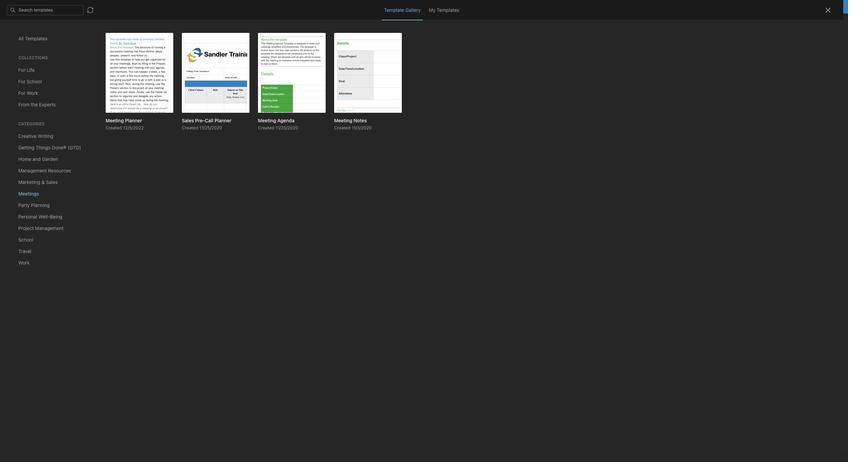 Task type: describe. For each thing, give the bounding box(es) containing it.
share button
[[808, 16, 832, 27]]

collapse note image
[[5, 18, 13, 26]]

notebook
[[39, 19, 59, 24]]

only you
[[784, 19, 802, 24]]

note window element
[[0, 0, 849, 462]]

across
[[397, 4, 411, 10]]

highlight image
[[256, 33, 272, 42]]

devices.
[[429, 4, 447, 10]]

Note Editor text field
[[0, 0, 849, 462]]

font size image
[[188, 33, 205, 42]]



Task type: locate. For each thing, give the bounding box(es) containing it.
sync across all your devices. cancel anytime.
[[384, 4, 484, 10]]

more image
[[395, 33, 416, 42]]

all
[[412, 4, 417, 10]]

insert image
[[4, 33, 35, 42]]

anytime.
[[465, 4, 484, 10]]

only
[[784, 19, 794, 24]]

share
[[813, 19, 827, 24]]

font family image
[[154, 33, 186, 42]]

first notebook
[[29, 19, 59, 24]]

you
[[795, 19, 802, 24]]

your
[[418, 4, 428, 10]]

font color image
[[206, 33, 223, 42]]

first notebook button
[[21, 17, 62, 26]]

alignment image
[[320, 33, 337, 42]]

first
[[29, 19, 38, 24]]

heading level image
[[118, 33, 153, 42]]

cancel
[[449, 4, 464, 10]]

sync
[[384, 4, 395, 10]]



Task type: vqa. For each thing, say whether or not it's contained in the screenshot.
Sort options field
no



